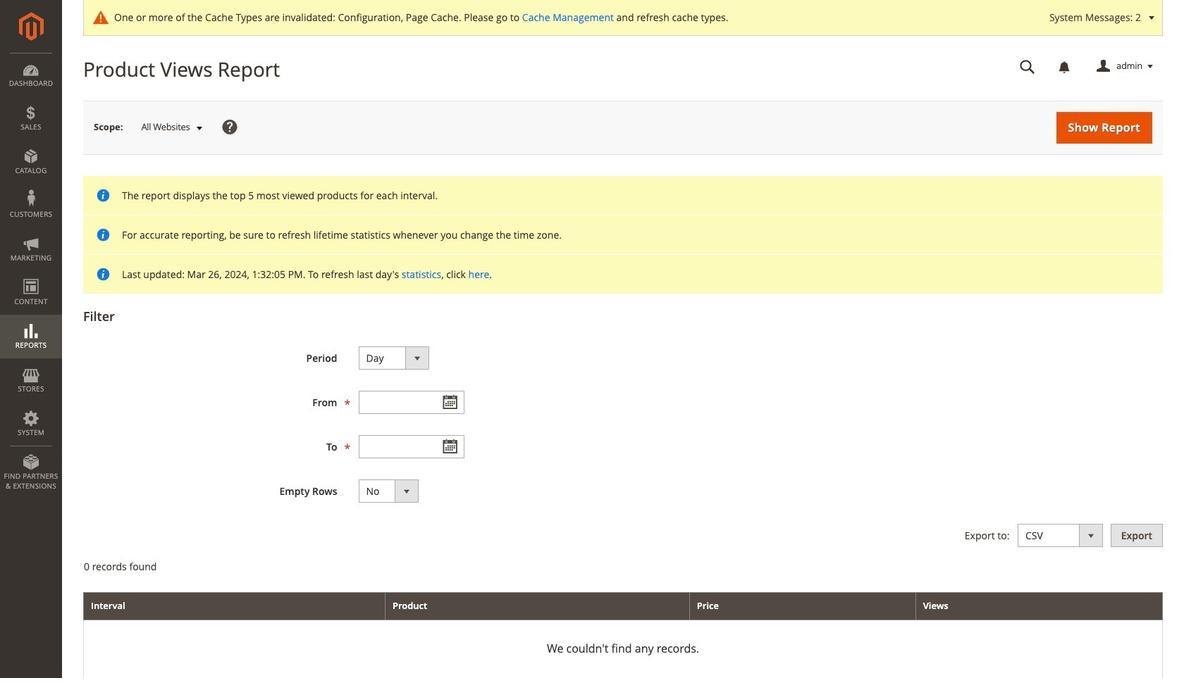 Task type: locate. For each thing, give the bounding box(es) containing it.
None text field
[[1010, 54, 1045, 79], [358, 391, 464, 414], [358, 436, 464, 459], [1010, 54, 1045, 79], [358, 391, 464, 414], [358, 436, 464, 459]]

menu bar
[[0, 53, 62, 498]]



Task type: vqa. For each thing, say whether or not it's contained in the screenshot.
tab list
no



Task type: describe. For each thing, give the bounding box(es) containing it.
magento admin panel image
[[19, 12, 43, 41]]



